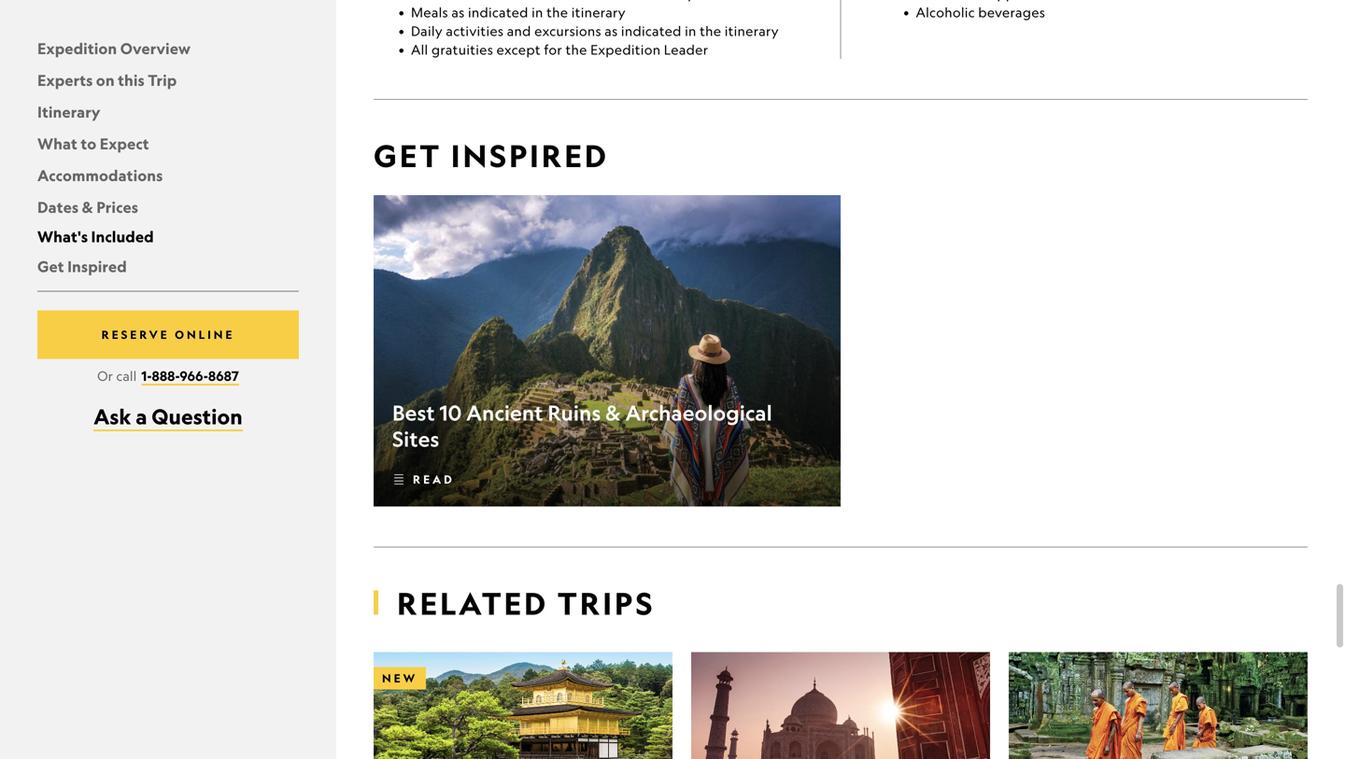 Task type: locate. For each thing, give the bounding box(es) containing it.
1 vertical spatial indicated
[[621, 23, 682, 39]]

ask a question
[[94, 404, 243, 430]]

read
[[413, 473, 455, 487]]

in up leader
[[685, 23, 697, 39]]

0 horizontal spatial get
[[37, 257, 64, 276]]

& inside 'best 10 ancient ruins & archaeological sites'
[[606, 400, 621, 426]]

1 horizontal spatial get inspired
[[374, 137, 609, 175]]

& right ruins
[[606, 400, 621, 426]]

&
[[82, 198, 93, 217], [606, 400, 621, 426]]

alcoholic beverages
[[916, 4, 1046, 20]]

expect
[[100, 134, 149, 153]]

alcoholic
[[916, 4, 975, 20]]

ruins
[[548, 400, 601, 426]]

the up leader
[[700, 23, 722, 39]]

inspired
[[451, 137, 609, 175], [67, 257, 127, 276]]

1 horizontal spatial itinerary
[[725, 23, 779, 39]]

in
[[532, 4, 543, 20], [685, 23, 697, 39]]

article icon image
[[392, 474, 406, 486]]

get inspired
[[374, 137, 609, 175], [37, 257, 127, 276]]

10
[[440, 400, 462, 426]]

1 horizontal spatial expedition
[[591, 42, 661, 58]]

overview
[[120, 39, 191, 58]]

gratuities
[[432, 42, 493, 58]]

meals as indicated in the itinerary daily activities and excursions as indicated in the itinerary all gratuities except for the expedition leader
[[411, 4, 779, 58]]

1 horizontal spatial indicated
[[621, 23, 682, 39]]

0 horizontal spatial expedition
[[37, 39, 117, 58]]

as
[[452, 4, 465, 20], [605, 23, 618, 39]]

or call 1-888-966-8687
[[97, 368, 239, 384]]

1 vertical spatial as
[[605, 23, 618, 39]]

8687
[[208, 368, 239, 384]]

a
[[136, 404, 147, 430]]

what
[[37, 134, 78, 153]]

and
[[507, 23, 531, 39]]

1 horizontal spatial inspired
[[451, 137, 609, 175]]

what to expect link
[[37, 134, 149, 153]]

1 vertical spatial get inspired
[[37, 257, 127, 276]]

except
[[497, 42, 541, 58]]

this
[[118, 71, 145, 90]]

0 vertical spatial inspired
[[451, 137, 609, 175]]

1 vertical spatial get
[[37, 257, 64, 276]]

the
[[547, 4, 568, 20], [700, 23, 722, 39], [566, 42, 587, 58]]

itinerary
[[572, 4, 626, 20], [725, 23, 779, 39]]

or
[[97, 368, 113, 384]]

0 horizontal spatial itinerary
[[572, 4, 626, 20]]

0 horizontal spatial inspired
[[67, 257, 127, 276]]

as up activities on the top of the page
[[452, 4, 465, 20]]

0 horizontal spatial &
[[82, 198, 93, 217]]

1 horizontal spatial in
[[685, 23, 697, 39]]

the up excursions
[[547, 4, 568, 20]]

best 10 ancient ruins & archaeological sites
[[392, 400, 772, 452]]

1 horizontal spatial &
[[606, 400, 621, 426]]

0 horizontal spatial indicated
[[468, 4, 529, 20]]

get
[[374, 137, 442, 175], [37, 257, 64, 276]]

all
[[411, 42, 428, 58]]

accommodations
[[37, 166, 163, 185]]

online
[[175, 328, 235, 342]]

0 vertical spatial &
[[82, 198, 93, 217]]

expedition left leader
[[591, 42, 661, 58]]

888-
[[152, 368, 180, 384]]

expedition up experts
[[37, 39, 117, 58]]

1 vertical spatial &
[[606, 400, 621, 426]]

archaeological
[[625, 400, 772, 426]]

included
[[91, 227, 154, 246]]

1 vertical spatial inspired
[[67, 257, 127, 276]]

0 horizontal spatial as
[[452, 4, 465, 20]]

accommodations link
[[37, 166, 163, 185]]

indicated up leader
[[621, 23, 682, 39]]

1 vertical spatial itinerary
[[725, 23, 779, 39]]

as right excursions
[[605, 23, 618, 39]]

the down excursions
[[566, 42, 587, 58]]

in up excursions
[[532, 4, 543, 20]]

to
[[81, 134, 97, 153]]

indicated up and on the left of page
[[468, 4, 529, 20]]

& right dates
[[82, 198, 93, 217]]

new
[[382, 672, 418, 686]]

activities
[[446, 23, 504, 39]]

expedition
[[37, 39, 117, 58], [591, 42, 661, 58]]

0 horizontal spatial in
[[532, 4, 543, 20]]

experts on this trip link
[[37, 71, 177, 90]]

itinerary
[[37, 102, 101, 121]]

1 horizontal spatial get
[[374, 137, 442, 175]]

indicated
[[468, 4, 529, 20], [621, 23, 682, 39]]

daily
[[411, 23, 443, 39]]



Task type: describe. For each thing, give the bounding box(es) containing it.
excursions
[[535, 23, 602, 39]]

trip
[[148, 71, 177, 90]]

travelers mill around the grounds of the taj mahal as the sun sets image
[[691, 653, 990, 760]]

get inspired link
[[37, 257, 127, 276]]

ask a question button
[[94, 404, 243, 432]]

1 vertical spatial the
[[700, 23, 722, 39]]

2 vertical spatial the
[[566, 42, 587, 58]]

related trips
[[397, 585, 655, 623]]

for
[[544, 42, 562, 58]]

what's included link
[[37, 227, 154, 246]]

experts
[[37, 71, 93, 90]]

sites
[[392, 426, 439, 452]]

what's included
[[37, 227, 154, 246]]

question
[[152, 404, 243, 430]]

0 vertical spatial get
[[374, 137, 442, 175]]

0 vertical spatial get inspired
[[374, 137, 609, 175]]

reserve online
[[101, 328, 235, 342]]

reserve
[[101, 328, 170, 342]]

best
[[392, 400, 435, 426]]

dates & prices link
[[37, 198, 138, 217]]

what to expect
[[37, 134, 149, 153]]

0 vertical spatial itinerary
[[572, 4, 626, 20]]

expedition overview
[[37, 39, 191, 58]]

1-888-966-8687 link
[[141, 368, 239, 386]]

expedition inside the meals as indicated in the itinerary daily activities and excursions as indicated in the itinerary all gratuities except for the expedition leader
[[591, 42, 661, 58]]

1 horizontal spatial as
[[605, 23, 618, 39]]

ask
[[94, 404, 131, 430]]

related
[[397, 585, 549, 623]]

0 vertical spatial as
[[452, 4, 465, 20]]

dates
[[37, 198, 79, 217]]

0 vertical spatial indicated
[[468, 4, 529, 20]]

leader
[[664, 42, 709, 58]]

beverages
[[978, 4, 1046, 20]]

what's
[[37, 227, 88, 246]]

call
[[116, 368, 137, 384]]

prices
[[96, 198, 138, 217]]

discover southeast asia monks.jpg image
[[1009, 653, 1308, 760]]

trips
[[558, 585, 655, 623]]

experts on this trip
[[37, 71, 177, 90]]

0 vertical spatial the
[[547, 4, 568, 20]]

on
[[96, 71, 115, 90]]

reserve online link
[[37, 311, 299, 359]]

meals
[[411, 4, 448, 20]]

0 horizontal spatial get inspired
[[37, 257, 127, 276]]

the multi-tiered rokuon-ji zen buddhist temple amid a forest of trees on the water's edge in kyoto image
[[374, 653, 673, 760]]

expedition overview link
[[37, 39, 191, 58]]

new trip available element
[[374, 668, 426, 690]]

itinerary link
[[37, 102, 101, 121]]

966-
[[180, 368, 208, 384]]

1-
[[141, 368, 152, 384]]

1 vertical spatial in
[[685, 23, 697, 39]]

dates & prices
[[37, 198, 138, 217]]

ancient
[[466, 400, 543, 426]]

0 vertical spatial in
[[532, 4, 543, 20]]



Task type: vqa. For each thing, say whether or not it's contained in the screenshot.
middle "on"
no



